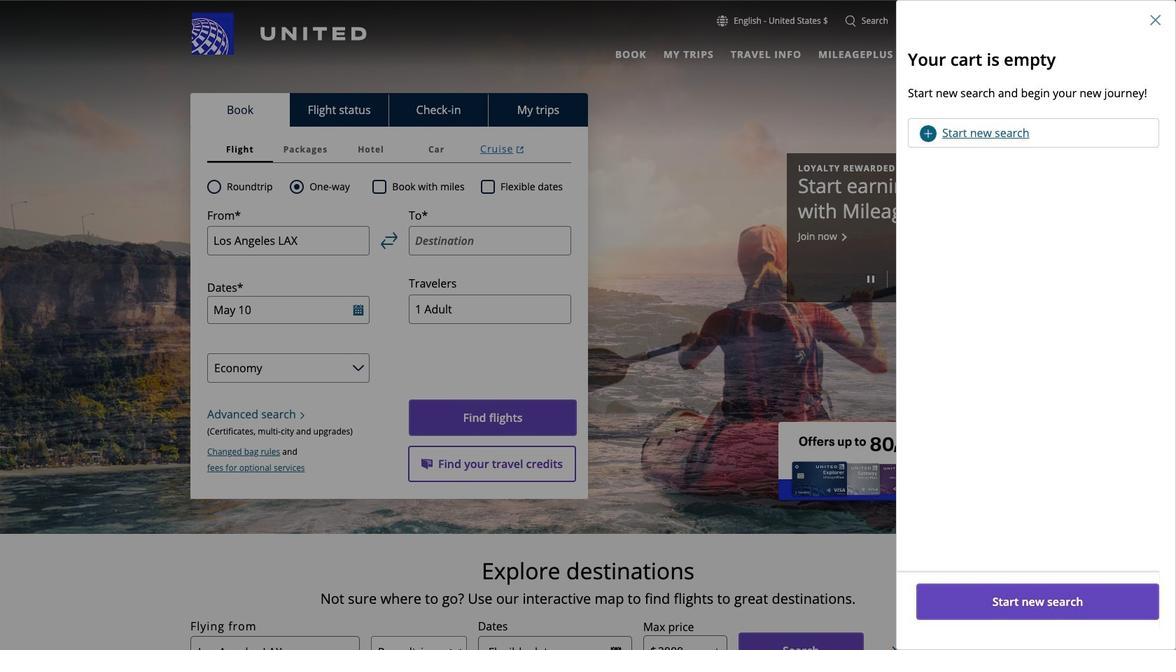 Task type: vqa. For each thing, say whether or not it's contained in the screenshot.
Close Image
yes



Task type: locate. For each thing, give the bounding box(es) containing it.
main content
[[0, 1, 1177, 651]]

flexible dates image
[[610, 647, 622, 651]]

dialog
[[896, 0, 1177, 651]]

close image
[[1151, 15, 1162, 26]]

0 vertical spatial tab list
[[607, 42, 947, 63]]

slide 1 of 4 image
[[899, 278, 903, 282]]

navigation
[[0, 12, 1177, 63]]

carousel buttons element
[[798, 266, 975, 291]]

currently in english united states	$ enter to change image
[[717, 15, 728, 27]]

tab list
[[607, 42, 947, 63], [190, 93, 588, 127], [207, 137, 571, 163]]

reverse origin and destination image
[[381, 233, 398, 249]]

please enter the max price in the input text or tab to access the slider to set the max price. element
[[643, 619, 694, 636]]

round trip flight search element
[[221, 179, 273, 195]]

1 vertical spatial tab list
[[190, 93, 588, 127]]



Task type: describe. For each thing, give the bounding box(es) containing it.
2 vertical spatial tab list
[[207, 137, 571, 163]]

pause image
[[868, 276, 875, 283]]

Depart text field
[[207, 297, 370, 325]]

explore destinations element
[[110, 557, 1067, 585]]

book with miles element
[[373, 179, 481, 195]]

one way flight search element
[[304, 179, 350, 195]]

united logo link to homepage image
[[192, 13, 367, 55]]

not sure where to go? use our interactive map to find flights to great destinations. element
[[110, 591, 1067, 608]]



